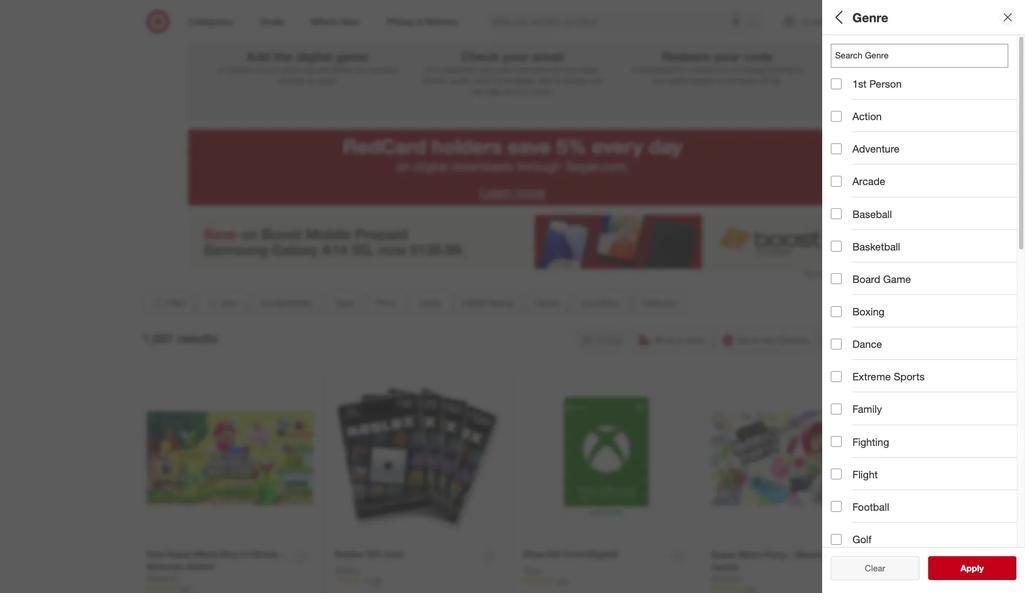 Task type: vqa. For each thing, say whether or not it's contained in the screenshot.
leftmost the
yes



Task type: locate. For each thing, give the bounding box(es) containing it.
your down add
[[263, 65, 278, 74]]

0 horizontal spatial results
[[177, 331, 217, 346]]

super right new on the bottom left of page
[[167, 549, 192, 560]]

nintendo link
[[147, 573, 178, 584], [712, 573, 743, 584]]

nintendo
[[795, 549, 833, 560], [147, 561, 184, 572], [147, 573, 178, 583], [712, 574, 743, 583]]

your inside add the digital game or content to your online cart and follow the checkout process as usual.
[[263, 65, 278, 74]]

filters
[[850, 10, 883, 25]]

3
[[713, 9, 722, 29]]

featured button
[[634, 291, 686, 315], [831, 300, 1026, 338]]

super
[[167, 549, 192, 560], [712, 549, 736, 560]]

type inside all filters dialog
[[831, 84, 854, 97]]

game
[[336, 49, 369, 64], [670, 76, 689, 85]]

0 vertical spatial rating
[[862, 198, 894, 210]]

to inside add the digital game or content to your online cart and follow the checkout process as usual.
[[254, 65, 261, 74]]

1 vertical spatial featured
[[831, 312, 875, 324]]

super mario party - nintendo switch
[[712, 549, 833, 572]]

condition
[[831, 274, 879, 286], [582, 298, 620, 308]]

redcard holders save 5% every day
[[343, 134, 683, 158]]

1 horizontal spatial featured button
[[831, 300, 1026, 338]]

to
[[254, 65, 261, 74], [632, 65, 639, 74], [797, 65, 803, 74], [513, 86, 520, 96]]

1 vertical spatial on
[[396, 159, 411, 174]]

0 vertical spatial digital
[[296, 49, 333, 64]]

digital
[[296, 49, 333, 64], [414, 159, 448, 174]]

card
[[383, 549, 403, 560], [564, 549, 584, 560]]

clear left all
[[860, 563, 880, 574]]

clear down golf
[[865, 563, 886, 574]]

featured up shipping "button"
[[831, 312, 875, 324]]

fighting
[[853, 435, 890, 448]]

1 gift from the left
[[366, 549, 381, 560]]

0 horizontal spatial price button
[[367, 291, 405, 315]]

Include out of stock checkbox
[[831, 425, 842, 435]]

0 horizontal spatial esrb rating
[[463, 298, 513, 308]]

1 horizontal spatial condition
[[831, 274, 879, 286]]

0 vertical spatial featured
[[643, 298, 677, 308]]

0 horizontal spatial code
[[478, 65, 495, 74]]

0 horizontal spatial content
[[226, 65, 252, 74]]

pickup
[[596, 334, 623, 345]]

code inside redeem your code to download the content you purchased directly to your game system or computer. enjoy!
[[744, 49, 774, 64]]

1st Person checkbox
[[831, 78, 842, 89]]

and inside add the digital game or content to your online cart and follow the checkout process as usual.
[[318, 65, 330, 74]]

esrb rating inside all filters dialog
[[831, 198, 894, 210]]

2 content from the left
[[689, 65, 715, 74]]

mario left 'bros'
[[194, 549, 218, 560]]

featured up shop
[[643, 298, 677, 308]]

featured button up shop
[[634, 291, 686, 315]]

advertisement region
[[188, 215, 838, 269]]

1 horizontal spatial esrb
[[831, 198, 859, 210]]

Adventure checkbox
[[831, 143, 842, 154]]

xbox up xbox link
[[523, 549, 544, 560]]

action
[[853, 110, 882, 122]]

0 horizontal spatial -
[[282, 549, 285, 560]]

xbox
[[523, 549, 544, 560], [523, 566, 541, 575]]

to right up
[[513, 86, 520, 96]]

0 vertical spatial genre button
[[831, 225, 1026, 263]]

0 horizontal spatial deals
[[419, 298, 440, 308]]

enjoy!
[[762, 76, 783, 85]]

arrive
[[474, 76, 492, 85]]

results inside button
[[968, 563, 996, 574]]

1 horizontal spatial nintendo link
[[712, 573, 743, 584]]

type
[[831, 84, 854, 97], [335, 298, 353, 308]]

download down the redeem
[[641, 65, 674, 74]]

card up 1387 link
[[383, 549, 403, 560]]

your down the redeem
[[653, 76, 668, 85]]

1 card from the left
[[383, 549, 403, 560]]

clear for clear all
[[860, 563, 880, 574]]

1 vertical spatial compatibility button
[[252, 291, 321, 315]]

2 and from the left
[[497, 65, 510, 74]]

0 horizontal spatial switch
[[186, 561, 215, 572]]

0 vertical spatial on
[[553, 65, 562, 74]]

1 horizontal spatial download
[[641, 65, 674, 74]]

2 vertical spatial genre
[[536, 298, 560, 308]]

1 horizontal spatial compatibility button
[[831, 35, 1026, 73]]

1 horizontal spatial compatibility
[[831, 46, 896, 59]]

0 horizontal spatial esrb rating button
[[454, 291, 522, 315]]

0 horizontal spatial type button
[[326, 291, 363, 315]]

game up "follow"
[[336, 49, 369, 64]]

switch
[[186, 561, 215, 572], [712, 562, 740, 572]]

0 vertical spatial type button
[[831, 73, 1026, 111]]

on left "next" at the top right of the page
[[553, 65, 562, 74]]

gift up 1387
[[366, 549, 381, 560]]

genre button
[[831, 225, 1026, 263], [527, 291, 569, 315]]

1 vertical spatial roblox
[[335, 566, 359, 575]]

nintendo link down the "super mario party - nintendo switch"
[[712, 573, 743, 584]]

- right deluxe
[[282, 549, 285, 560]]

1 horizontal spatial and
[[497, 65, 510, 74]]

1 horizontal spatial price
[[831, 122, 857, 135]]

1 horizontal spatial esrb rating button
[[831, 187, 1026, 225]]

to right steps.
[[632, 65, 639, 74]]

roblox
[[335, 549, 364, 560], [335, 566, 359, 575]]

gift up 526
[[547, 549, 562, 560]]

target.com.
[[565, 159, 629, 174]]

xbox down xbox gift card (digital) link
[[523, 566, 541, 575]]

and
[[318, 65, 330, 74], [497, 65, 510, 74]]

1 vertical spatial code
[[478, 65, 495, 74]]

xbox gift card (digital) image
[[523, 375, 690, 542], [523, 375, 690, 542]]

steps.
[[580, 65, 601, 74]]

the
[[274, 49, 293, 64], [354, 65, 365, 74], [676, 65, 687, 74]]

1 horizontal spatial deals
[[831, 160, 859, 172]]

instructions
[[512, 65, 551, 74]]

1 vertical spatial genre
[[831, 236, 861, 248]]

card left '(digital)'
[[564, 549, 584, 560]]

the down the redeem
[[676, 65, 687, 74]]

1 vertical spatial deals button
[[409, 291, 449, 315]]

0 horizontal spatial gift
[[366, 549, 381, 560]]

4+
[[522, 86, 531, 96]]

adventure
[[853, 142, 900, 155]]

baseball
[[853, 208, 893, 220]]

0 horizontal spatial esrb
[[463, 298, 486, 308]]

mario inside new super mario bros u deluxe - nintendo switch
[[194, 549, 218, 560]]

0 horizontal spatial download
[[442, 65, 475, 74]]

1 xbox from the top
[[523, 549, 544, 560]]

featured inside all filters dialog
[[831, 312, 875, 324]]

1 horizontal spatial switch
[[712, 562, 740, 572]]

1 vertical spatial compatibility
[[261, 298, 312, 308]]

2 card from the left
[[564, 549, 584, 560]]

sports
[[894, 370, 925, 383]]

after
[[538, 76, 553, 85]]

next
[[564, 65, 578, 74]]

0 horizontal spatial card
[[383, 549, 403, 560]]

digital down holders
[[414, 159, 448, 174]]

guest
[[831, 349, 860, 362]]

- inside new super mario bros u deluxe - nintendo switch
[[282, 549, 285, 560]]

esrb rating
[[831, 198, 894, 210], [463, 298, 513, 308]]

2 download from the left
[[641, 65, 674, 74]]

Board Game checkbox
[[831, 274, 842, 284]]

esrb
[[831, 198, 859, 210], [463, 298, 486, 308]]

deals button
[[831, 149, 1026, 187], [409, 291, 449, 315]]

1 vertical spatial price
[[376, 298, 396, 308]]

to right directly on the right of page
[[797, 65, 803, 74]]

roblox for roblox
[[335, 566, 359, 575]]

0 vertical spatial roblox
[[335, 549, 364, 560]]

results right see
[[968, 563, 996, 574]]

condition up boxing at right
[[831, 274, 879, 286]]

game inside add the digital game or content to your online cart and follow the checkout process as usual.
[[336, 49, 369, 64]]

Baseball checkbox
[[831, 208, 842, 219]]

immediately
[[495, 76, 536, 85]]

1 vertical spatial genre button
[[527, 291, 569, 315]]

super left the party
[[712, 549, 736, 560]]

clear inside clear button
[[865, 563, 886, 574]]

1 horizontal spatial featured
[[831, 312, 875, 324]]

digital inside add the digital game or content to your online cart and follow the checkout process as usual.
[[296, 49, 333, 64]]

1 and from the left
[[318, 65, 330, 74]]

your
[[503, 49, 529, 64], [714, 49, 741, 64], [263, 65, 278, 74], [653, 76, 668, 85]]

1 content from the left
[[226, 65, 252, 74]]

1 horizontal spatial esrb rating
[[831, 198, 894, 210]]

compatibility button
[[831, 35, 1026, 73], [252, 291, 321, 315]]

content down add
[[226, 65, 252, 74]]

nintendo inside the "super mario party - nintendo switch"
[[795, 549, 833, 560]]

2 clear from the left
[[865, 563, 886, 574]]

1 horizontal spatial deals button
[[831, 149, 1026, 187]]

clear inside clear all button
[[860, 563, 880, 574]]

switch inside new super mario bros u deluxe - nintendo switch
[[186, 561, 215, 572]]

mario inside the "super mario party - nintendo switch"
[[739, 549, 762, 560]]

1 roblox from the top
[[335, 549, 364, 560]]

on
[[553, 65, 562, 74], [396, 159, 411, 174]]

1st person
[[853, 77, 902, 90]]

clear all
[[860, 563, 891, 574]]

system
[[691, 76, 715, 85]]

1 vertical spatial xbox
[[523, 566, 541, 575]]

bros
[[220, 549, 240, 560]]

0 horizontal spatial mario
[[194, 549, 218, 560]]

0 horizontal spatial game
[[336, 49, 369, 64]]

0 vertical spatial compatibility
[[831, 46, 896, 59]]

code up the arrive
[[478, 65, 495, 74]]

nintendo inside new super mario bros u deluxe - nintendo switch
[[147, 561, 184, 572]]

roblox up roblox 'link'
[[335, 549, 364, 560]]

on down the redcard
[[396, 159, 411, 174]]

0 vertical spatial esrb rating
[[831, 198, 894, 210]]

gift for roblox
[[366, 549, 381, 560]]

download
[[442, 65, 475, 74], [641, 65, 674, 74]]

nintendo link for new super mario bros u deluxe - nintendo switch
[[147, 573, 178, 584]]

and up usual.
[[318, 65, 330, 74]]

type button
[[831, 73, 1026, 111], [326, 291, 363, 315]]

1 horizontal spatial digital
[[414, 159, 448, 174]]

0 vertical spatial game
[[336, 49, 369, 64]]

1 horizontal spatial or
[[717, 76, 724, 85]]

1 horizontal spatial game
[[670, 76, 689, 85]]

all
[[883, 563, 891, 574]]

1 download from the left
[[442, 65, 475, 74]]

0 vertical spatial or
[[217, 65, 224, 74]]

filter button
[[143, 291, 193, 315]]

1 clear from the left
[[860, 563, 880, 574]]

super inside new super mario bros u deluxe - nintendo switch
[[167, 549, 192, 560]]

the up online
[[274, 49, 293, 64]]

1387
[[369, 577, 383, 585]]

0 horizontal spatial nintendo link
[[147, 573, 178, 584]]

search
[[744, 17, 770, 28]]

search button
[[744, 10, 770, 36]]

Family checkbox
[[831, 404, 842, 415]]

2 xbox from the top
[[523, 566, 541, 575]]

game left system
[[670, 76, 689, 85]]

1 horizontal spatial code
[[744, 49, 774, 64]]

0 vertical spatial price
[[831, 122, 857, 135]]

download up usually
[[442, 65, 475, 74]]

nintendo link down new on the bottom left of page
[[147, 573, 178, 584]]

roblox for roblox gift card
[[335, 549, 364, 560]]

price button
[[831, 111, 1026, 149], [367, 291, 405, 315]]

0 horizontal spatial or
[[217, 65, 224, 74]]

1 horizontal spatial price button
[[831, 111, 1026, 149]]

- right the party
[[790, 549, 793, 560]]

1 vertical spatial type
[[335, 298, 353, 308]]

1 horizontal spatial content
[[689, 65, 715, 74]]

0 horizontal spatial genre button
[[527, 291, 569, 315]]

mario left the party
[[739, 549, 762, 560]]

1 vertical spatial condition
[[582, 298, 620, 308]]

gift for xbox
[[547, 549, 562, 560]]

download inside check your email for a download code and instructions on next steps. emails usually arrive immediately after purchase, but can take up to 4+ hours.
[[442, 65, 475, 74]]

condition up 'pickup' button
[[582, 298, 620, 308]]

usual.
[[318, 76, 337, 85]]

- inside the "super mario party - nintendo switch"
[[790, 549, 793, 560]]

1 horizontal spatial genre button
[[831, 225, 1026, 263]]

2 gift from the left
[[547, 549, 562, 560]]

0 vertical spatial esrb
[[831, 198, 859, 210]]

1,557 results
[[143, 331, 217, 346]]

1 horizontal spatial results
[[968, 563, 996, 574]]

check
[[461, 49, 499, 64]]

compatibility button inside all filters dialog
[[831, 35, 1026, 73]]

1 horizontal spatial type button
[[831, 73, 1026, 111]]

1 horizontal spatial on
[[553, 65, 562, 74]]

to down add
[[254, 65, 261, 74]]

boxing
[[853, 305, 885, 318]]

rating
[[862, 198, 894, 210], [488, 298, 513, 308], [863, 349, 895, 362]]

1 horizontal spatial the
[[354, 65, 365, 74]]

1 horizontal spatial super
[[712, 549, 736, 560]]

0 horizontal spatial digital
[[296, 49, 333, 64]]

None text field
[[831, 44, 1009, 68]]

shop in store button
[[634, 328, 713, 352]]

1 horizontal spatial mario
[[739, 549, 762, 560]]

compatibility inside all filters dialog
[[831, 46, 896, 59]]

roblox link
[[335, 566, 359, 576]]

1 vertical spatial esrb rating
[[463, 298, 513, 308]]

the right "follow"
[[354, 65, 365, 74]]

0 horizontal spatial and
[[318, 65, 330, 74]]

1 vertical spatial type button
[[326, 291, 363, 315]]

xbox for xbox gift card (digital)
[[523, 549, 544, 560]]

code inside check your email for a download code and instructions on next steps. emails usually arrive immediately after purchase, but can take up to 4+ hours.
[[478, 65, 495, 74]]

1 vertical spatial results
[[968, 563, 996, 574]]

-
[[282, 549, 285, 560], [790, 549, 793, 560]]

featured button down the game
[[831, 300, 1026, 338]]

emails
[[424, 76, 446, 85]]

2 roblox from the top
[[335, 566, 359, 575]]

roblox down roblox gift card link
[[335, 566, 359, 575]]

same
[[737, 334, 759, 345]]

condition button
[[831, 263, 1026, 300], [573, 291, 629, 315]]

xbox link
[[523, 566, 541, 576]]

code up purchased
[[744, 49, 774, 64]]

1 horizontal spatial card
[[564, 549, 584, 560]]

your up instructions at the top of page
[[503, 49, 529, 64]]

holders
[[432, 134, 502, 158]]

price inside all filters dialog
[[831, 122, 857, 135]]

sort button
[[197, 291, 248, 315]]

digital up cart at left top
[[296, 49, 333, 64]]

0 vertical spatial condition
[[831, 274, 879, 286]]

super mario party - nintendo switch image
[[712, 375, 879, 543], [712, 375, 879, 543]]

results right '1,557'
[[177, 331, 217, 346]]

new super mario bros u deluxe - nintendo switch image
[[147, 375, 313, 542], [147, 375, 313, 542]]

rating inside button
[[863, 349, 895, 362]]

content up system
[[689, 65, 715, 74]]

1 vertical spatial esrb rating button
[[454, 291, 522, 315]]

new super mario bros u deluxe - nintendo switch
[[147, 549, 285, 572]]

usually
[[448, 76, 472, 85]]

u
[[242, 549, 249, 560]]

gift
[[366, 549, 381, 560], [547, 549, 562, 560]]

and up "immediately"
[[497, 65, 510, 74]]

content inside redeem your code to download the content you purchased directly to your game system or computer. enjoy!
[[689, 65, 715, 74]]

1 horizontal spatial -
[[790, 549, 793, 560]]

results
[[177, 331, 217, 346], [968, 563, 996, 574]]



Task type: describe. For each thing, give the bounding box(es) containing it.
all filters
[[831, 10, 883, 25]]

1 horizontal spatial condition button
[[831, 263, 1026, 300]]

game inside redeem your code to download the content you purchased directly to your game system or computer. enjoy!
[[670, 76, 689, 85]]

0 horizontal spatial condition button
[[573, 291, 629, 315]]

all filters dialog
[[823, 0, 1026, 593]]

in
[[677, 334, 684, 345]]

1387 link
[[335, 576, 502, 586]]

roblox gift card image
[[335, 375, 502, 542]]

guest rating button
[[831, 338, 1026, 376]]

fpo/apo button
[[831, 376, 1026, 414]]

549 link
[[147, 584, 313, 593]]

store
[[686, 334, 706, 345]]

through
[[517, 159, 561, 174]]

add
[[247, 49, 270, 64]]

family
[[853, 403, 882, 415]]

1st
[[853, 77, 867, 90]]

learn
[[480, 185, 512, 200]]

Basketball checkbox
[[831, 241, 842, 252]]

more
[[516, 185, 545, 200]]

deals inside all filters dialog
[[831, 160, 859, 172]]

Football checkbox
[[831, 501, 842, 512]]

your inside check your email for a download code and instructions on next steps. emails usually arrive immediately after purchase, but can take up to 4+ hours.
[[503, 49, 529, 64]]

see results
[[950, 563, 996, 574]]

shop in store
[[654, 334, 706, 345]]

304 link
[[712, 584, 879, 593]]

1 vertical spatial price button
[[367, 291, 405, 315]]

golf
[[853, 533, 872, 546]]

0 horizontal spatial price
[[376, 298, 396, 308]]

pickup button
[[576, 328, 630, 352]]

or inside add the digital game or content to your online cart and follow the checkout process as usual.
[[217, 65, 224, 74]]

1,557
[[143, 331, 174, 346]]

purchase,
[[556, 76, 589, 85]]

or inside redeem your code to download the content you purchased directly to your game system or computer. enjoy!
[[717, 76, 724, 85]]

0 horizontal spatial on
[[396, 159, 411, 174]]

new
[[147, 549, 165, 560]]

0 horizontal spatial featured
[[643, 298, 677, 308]]

same day delivery
[[737, 334, 810, 345]]

all
[[831, 10, 846, 25]]

Arcade checkbox
[[831, 176, 842, 187]]

purchased
[[732, 65, 768, 74]]

football
[[853, 501, 890, 513]]

apply
[[961, 563, 984, 574]]

add the digital game or content to your online cart and follow the checkout process as usual.
[[217, 49, 399, 85]]

0 horizontal spatial compatibility
[[261, 298, 312, 308]]

include
[[853, 424, 887, 436]]

flight
[[853, 468, 878, 480]]

0 horizontal spatial compatibility button
[[252, 291, 321, 315]]

on inside check your email for a download code and instructions on next steps. emails usually arrive immediately after purchase, but can take up to 4+ hours.
[[553, 65, 562, 74]]

genre dialog
[[823, 0, 1026, 593]]

sponsored
[[806, 269, 838, 278]]

cart
[[302, 65, 316, 74]]

condition inside all filters dialog
[[831, 274, 879, 286]]

content inside add the digital game or content to your online cart and follow the checkout process as usual.
[[226, 65, 252, 74]]

What can we help you find? suggestions appear below search field
[[485, 10, 751, 34]]

(digital)
[[586, 549, 618, 560]]

redeem your code to download the content you purchased directly to your game system or computer. enjoy!
[[632, 49, 803, 85]]

stock
[[919, 424, 944, 436]]

0 vertical spatial deals button
[[831, 149, 1026, 187]]

board game
[[853, 273, 912, 285]]

new super mario bros u deluxe - nintendo switch link
[[147, 548, 288, 573]]

Boxing checkbox
[[831, 306, 842, 317]]

clear all button
[[831, 556, 920, 580]]

0 horizontal spatial condition
[[582, 298, 620, 308]]

deluxe
[[251, 549, 279, 560]]

5%
[[557, 134, 587, 158]]

results for 1,557 results
[[177, 331, 217, 346]]

apply button
[[928, 556, 1017, 580]]

clear for clear
[[865, 563, 886, 574]]

1 vertical spatial rating
[[488, 298, 513, 308]]

arcade
[[853, 175, 886, 187]]

Dance checkbox
[[831, 339, 842, 349]]

0 horizontal spatial type
[[335, 298, 353, 308]]

checkout
[[367, 65, 399, 74]]

nintendo link for super mario party - nintendo switch
[[712, 573, 743, 584]]

1 vertical spatial esrb
[[463, 298, 486, 308]]

include out of stock
[[853, 424, 944, 436]]

xbox for xbox
[[523, 566, 541, 575]]

0 horizontal spatial the
[[274, 49, 293, 64]]

xbox gift card (digital)
[[523, 549, 618, 560]]

redeem
[[662, 49, 711, 64]]

shipping button
[[822, 328, 883, 352]]

Fighting checkbox
[[831, 436, 842, 447]]

filter
[[166, 298, 185, 308]]

Flight checkbox
[[831, 469, 842, 480]]

Action checkbox
[[831, 111, 842, 122]]

fpo/apo
[[831, 387, 878, 400]]

follow
[[333, 65, 352, 74]]

card for xbox
[[564, 549, 584, 560]]

hours.
[[533, 86, 554, 96]]

and inside check your email for a download code and instructions on next steps. emails usually arrive immediately after purchase, but can take up to 4+ hours.
[[497, 65, 510, 74]]

to inside check your email for a download code and instructions on next steps. emails usually arrive immediately after purchase, but can take up to 4+ hours.
[[513, 86, 520, 96]]

extreme
[[853, 370, 891, 383]]

check your email for a download code and instructions on next steps. emails usually arrive immediately after purchase, but can take up to 4+ hours.
[[424, 49, 602, 96]]

0 vertical spatial price button
[[831, 111, 1026, 149]]

dance
[[853, 338, 883, 350]]

for
[[425, 65, 434, 74]]

roblox gift card link
[[335, 548, 403, 561]]

see
[[950, 563, 965, 574]]

Extreme Sports checkbox
[[831, 371, 842, 382]]

email
[[532, 49, 564, 64]]

process
[[278, 76, 306, 85]]

you
[[717, 65, 729, 74]]

xbox gift card (digital) link
[[523, 548, 618, 561]]

the inside redeem your code to download the content you purchased directly to your game system or computer. enjoy!
[[676, 65, 687, 74]]

take
[[486, 86, 501, 96]]

esrb inside all filters dialog
[[831, 198, 859, 210]]

genre inside all filters dialog
[[831, 236, 861, 248]]

card for roblox
[[383, 549, 403, 560]]

can
[[472, 86, 484, 96]]

1 vertical spatial digital
[[414, 159, 448, 174]]

download inside redeem your code to download the content you purchased directly to your game system or computer. enjoy!
[[641, 65, 674, 74]]

but
[[591, 76, 602, 85]]

online
[[280, 65, 300, 74]]

as
[[308, 76, 316, 85]]

results for see results
[[968, 563, 996, 574]]

none text field inside genre dialog
[[831, 44, 1009, 68]]

roblox gift card
[[335, 549, 403, 560]]

person
[[870, 77, 902, 90]]

a
[[436, 65, 440, 74]]

game
[[884, 273, 912, 285]]

Golf checkbox
[[831, 534, 842, 545]]

1 vertical spatial deals
[[419, 298, 440, 308]]

super inside the "super mario party - nintendo switch"
[[712, 549, 736, 560]]

1
[[303, 9, 312, 29]]

526
[[557, 577, 568, 585]]

board
[[853, 273, 881, 285]]

on digital downloads through target.com.
[[396, 159, 629, 174]]

your up you
[[714, 49, 741, 64]]

0 vertical spatial esrb rating button
[[831, 187, 1026, 225]]

0 horizontal spatial featured button
[[634, 291, 686, 315]]

basketball
[[853, 240, 901, 253]]

sort
[[222, 298, 238, 308]]

genre inside genre dialog
[[853, 10, 889, 25]]

switch inside the "super mario party - nintendo switch"
[[712, 562, 740, 572]]

directly
[[770, 65, 794, 74]]

save
[[508, 134, 551, 158]]

0 horizontal spatial deals button
[[409, 291, 449, 315]]



